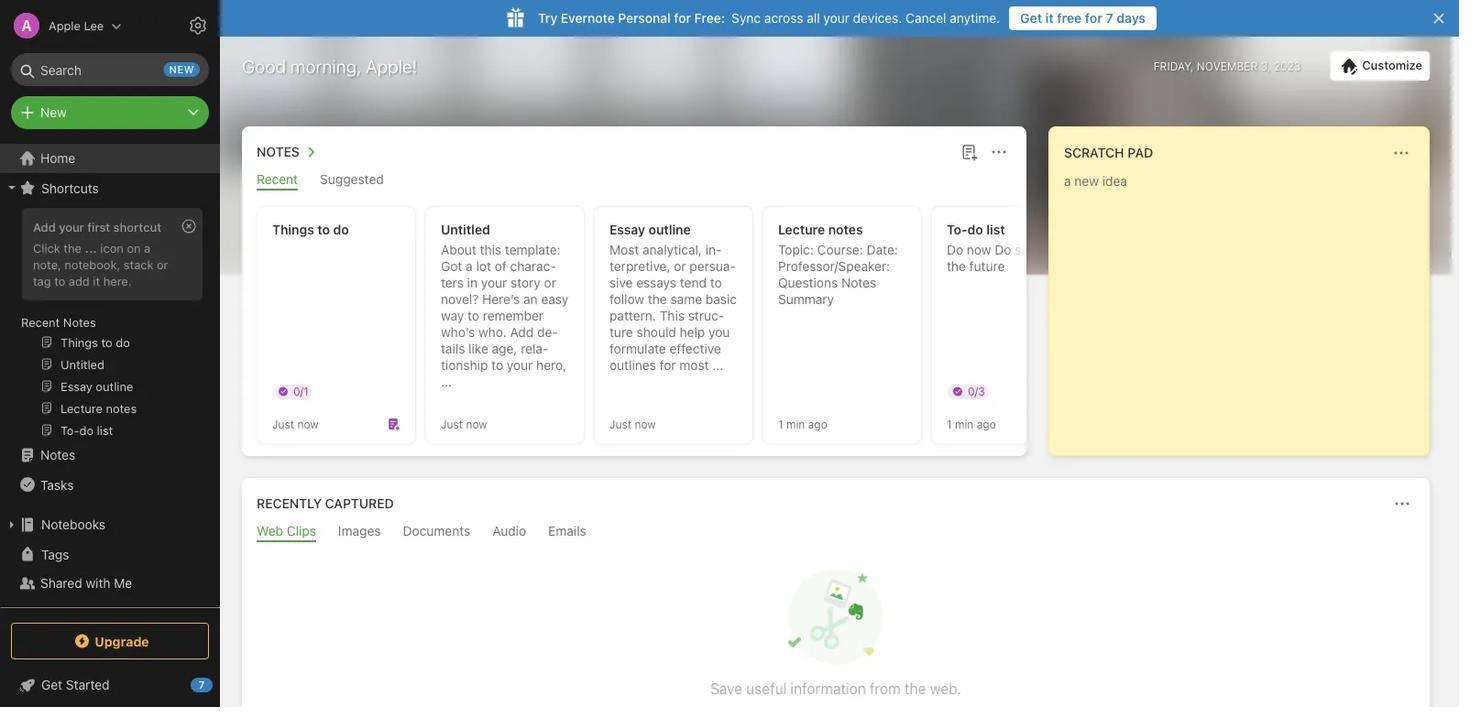 Task type: describe. For each thing, give the bounding box(es) containing it.
for for 7
[[1085, 11, 1102, 26]]

tree containing home
[[0, 144, 220, 639]]

1 1 min ago from the left
[[778, 418, 827, 431]]

tags
[[41, 547, 69, 562]]

persua
[[690, 259, 736, 274]]

shared with me link
[[0, 569, 212, 598]]

for inside essay outline most analytical, in terpretive, or persua sive essays tend to follow the same basic pattern. this struc ture should help you formulate effective outlines for most ...
[[659, 358, 676, 373]]

images
[[338, 524, 381, 539]]

1 ago from the left
[[808, 418, 827, 431]]

group inside tree
[[0, 203, 212, 448]]

most
[[679, 358, 709, 373]]

in inside essay outline most analytical, in terpretive, or persua sive essays tend to follow the same basic pattern. this struc ture should help you formulate effective outlines for most ...
[[705, 242, 722, 258]]

follow
[[609, 292, 644, 307]]

lee
[[84, 19, 104, 33]]

recent for recent
[[257, 172, 298, 187]]

across
[[764, 11, 803, 26]]

icon
[[100, 241, 124, 255]]

try
[[538, 11, 557, 26]]

notes inside lecture notes topic: course: date: professor/speaker: questions notes summary
[[841, 275, 876, 291]]

apple!
[[366, 55, 417, 77]]

new search field
[[24, 53, 200, 86]]

to right things
[[317, 222, 330, 237]]

it inside icon on a note, notebook, stack or tag to add it here.
[[93, 274, 100, 288]]

lot
[[476, 259, 491, 274]]

do inside to-do list do now do soon for the future
[[967, 222, 983, 237]]

or inside untitled about this template: got a lot of charac ters in your story or novel? here's an easy way to remember who's who. add de tails like age, rela tionship to your hero, ...
[[544, 275, 556, 291]]

list
[[986, 222, 1005, 237]]

novel?
[[441, 292, 479, 307]]

new
[[40, 105, 67, 120]]

try evernote personal for free: sync across all your devices. cancel anytime.
[[538, 11, 1000, 26]]

recent tab panel
[[242, 191, 1274, 456]]

1 1 from the left
[[778, 418, 783, 431]]

lecture notes topic: course: date: professor/speaker: questions notes summary
[[778, 222, 898, 307]]

just now for to
[[441, 418, 487, 431]]

essay
[[609, 222, 645, 237]]

to inside essay outline most analytical, in terpretive, or persua sive essays tend to follow the same basic pattern. this struc ture should help you formulate effective outlines for most ...
[[710, 275, 722, 291]]

get started
[[41, 678, 110, 693]]

web clips tab panel
[[242, 543, 1430, 708]]

this
[[660, 308, 685, 324]]

3,
[[1261, 60, 1271, 72]]

add inside untitled about this template: got a lot of charac ters in your story or novel? here's an easy way to remember who's who. add de tails like age, rela tionship to your hero, ...
[[510, 325, 534, 340]]

notebooks
[[41, 517, 105, 532]]

for for free:
[[674, 11, 691, 26]]

free
[[1057, 11, 1082, 26]]

lecture
[[778, 222, 825, 237]]

friday, november 3, 2023
[[1154, 60, 1301, 72]]

days
[[1116, 11, 1146, 26]]

terpretive,
[[609, 242, 722, 274]]

age,
[[492, 341, 517, 357]]

who.
[[478, 325, 507, 340]]

new button
[[11, 96, 209, 129]]

here's
[[482, 292, 520, 307]]

more actions image
[[988, 141, 1010, 163]]

essays
[[636, 275, 676, 291]]

basic
[[706, 292, 737, 307]]

get for get started
[[41, 678, 62, 693]]

your inside tree
[[59, 220, 84, 234]]

2023
[[1274, 60, 1301, 72]]

analytical,
[[642, 242, 702, 258]]

way
[[441, 308, 464, 324]]

topic:
[[778, 242, 814, 258]]

scratch pad
[[1064, 145, 1153, 160]]

outline
[[648, 222, 691, 237]]

about
[[441, 242, 476, 258]]

tag
[[33, 274, 51, 288]]

on
[[127, 241, 141, 255]]

more actions image for scratch pad
[[1390, 142, 1412, 164]]

get for get it free for 7 days
[[1020, 11, 1042, 26]]

tab list for notes
[[246, 172, 1023, 191]]

your down of
[[481, 275, 507, 291]]

0/3
[[968, 385, 985, 398]]

anytime.
[[950, 11, 1000, 26]]

captured
[[325, 496, 394, 511]]

professor/speaker:
[[778, 259, 890, 274]]

you
[[709, 325, 730, 340]]

soon
[[1015, 242, 1044, 258]]

notes link
[[0, 441, 212, 470]]

ters
[[441, 259, 556, 291]]

future
[[969, 259, 1005, 274]]

essay outline most analytical, in terpretive, or persua sive essays tend to follow the same basic pattern. this struc ture should help you formulate effective outlines for most ...
[[609, 222, 737, 373]]

icon on a note, notebook, stack or tag to add it here.
[[33, 241, 168, 288]]

the inside essay outline most analytical, in terpretive, or persua sive essays tend to follow the same basic pattern. this struc ture should help you formulate effective outlines for most ...
[[648, 292, 667, 307]]

de
[[537, 325, 558, 340]]

remember
[[483, 308, 543, 324]]

should
[[637, 325, 676, 340]]

more actions image for recently captured
[[1391, 493, 1413, 515]]

web
[[257, 524, 283, 539]]

2 do from the left
[[995, 242, 1011, 258]]

most
[[609, 242, 639, 258]]

suggested
[[320, 172, 384, 187]]

just for ture
[[609, 418, 631, 431]]

home link
[[0, 144, 220, 173]]

1 min from the left
[[786, 418, 805, 431]]

outlines
[[609, 358, 656, 373]]

recently captured button
[[253, 493, 394, 515]]

help
[[680, 325, 705, 340]]

now inside to-do list do now do soon for the future
[[967, 242, 991, 258]]

notes up tasks
[[40, 448, 75, 463]]

like
[[468, 341, 488, 357]]

more actions field for scratch pad
[[1388, 140, 1414, 166]]

to inside icon on a note, notebook, stack or tag to add it here.
[[54, 274, 65, 288]]

audio
[[492, 524, 526, 539]]

1 do from the left
[[947, 242, 963, 258]]

who's
[[441, 325, 475, 340]]

get it free for 7 days button
[[1009, 6, 1157, 30]]

to-
[[947, 222, 967, 237]]

emails tab
[[548, 524, 586, 543]]

a inside untitled about this template: got a lot of charac ters in your story or novel? here's an easy way to remember who's who. add de tails like age, rela tionship to your hero, ...
[[466, 259, 473, 274]]

2 1 min ago from the left
[[947, 418, 996, 431]]

free:
[[694, 11, 725, 26]]

Start writing… text field
[[1064, 173, 1428, 441]]

shared
[[40, 576, 82, 591]]

november
[[1197, 60, 1258, 72]]

add
[[69, 274, 90, 288]]

started
[[66, 678, 110, 693]]

documents tab
[[403, 524, 470, 543]]

recent notes
[[21, 315, 96, 329]]

me
[[114, 576, 132, 591]]

a inside icon on a note, notebook, stack or tag to add it here.
[[144, 241, 151, 255]]

shortcuts
[[41, 180, 99, 195]]

tags button
[[0, 540, 212, 569]]

rela
[[521, 341, 548, 357]]

to down age,
[[491, 358, 503, 373]]

friday,
[[1154, 60, 1194, 72]]

just for to
[[441, 418, 463, 431]]

more actions field for recently captured
[[1389, 491, 1415, 517]]

new
[[169, 64, 194, 76]]

it inside get it free for 7 days button
[[1045, 11, 1054, 26]]

Help and Learning task checklist field
[[0, 671, 220, 700]]

summary
[[778, 292, 834, 307]]

upgrade
[[95, 634, 149, 649]]

get it free for 7 days
[[1020, 11, 1146, 26]]



Task type: vqa. For each thing, say whether or not it's contained in the screenshot.
rightmost 5 Button
no



Task type: locate. For each thing, give the bounding box(es) containing it.
or inside icon on a note, notebook, stack or tag to add it here.
[[157, 257, 168, 271]]

just now down tionship
[[441, 418, 487, 431]]

now down tionship
[[466, 418, 487, 431]]

more actions image
[[1390, 142, 1412, 164], [1391, 493, 1413, 515]]

1 horizontal spatial 7
[[1106, 11, 1113, 26]]

sive
[[609, 259, 736, 291]]

the inside web clips tab panel
[[905, 680, 926, 698]]

1 vertical spatial add
[[510, 325, 534, 340]]

... down who's
[[441, 374, 452, 390]]

good morning, apple!
[[242, 55, 417, 77]]

shortcuts button
[[0, 173, 212, 203]]

devices.
[[853, 11, 902, 26]]

or for sive
[[674, 259, 686, 274]]

the right the from
[[905, 680, 926, 698]]

1 horizontal spatial do
[[995, 242, 1011, 258]]

notebook,
[[64, 257, 120, 271]]

cancel
[[906, 11, 946, 26]]

7 left days
[[1106, 11, 1113, 26]]

settings image
[[187, 15, 209, 37]]

the inside to-do list do now do soon for the future
[[947, 259, 966, 274]]

to right tag
[[54, 274, 65, 288]]

or up easy
[[544, 275, 556, 291]]

or inside essay outline most analytical, in terpretive, or persua sive essays tend to follow the same basic pattern. this struc ture should help you formulate effective outlines for most ...
[[674, 259, 686, 274]]

it down notebook,
[[93, 274, 100, 288]]

tasks button
[[0, 470, 212, 499]]

1 just now from the left
[[272, 418, 319, 431]]

ago
[[808, 418, 827, 431], [977, 418, 996, 431]]

home
[[40, 151, 75, 166]]

0 vertical spatial ...
[[85, 241, 97, 255]]

tab list for recently captured
[[246, 524, 1426, 543]]

just now for ture
[[609, 418, 656, 431]]

for left most
[[659, 358, 676, 373]]

to right way
[[467, 308, 479, 324]]

recent inside tab list
[[257, 172, 298, 187]]

... inside tree
[[85, 241, 97, 255]]

recent inside tree
[[21, 315, 60, 329]]

useful
[[746, 680, 787, 698]]

a
[[144, 241, 151, 255], [466, 259, 473, 274]]

tend
[[680, 275, 707, 291]]

2 1 from the left
[[947, 418, 952, 431]]

do
[[333, 222, 349, 237], [967, 222, 983, 237]]

the up notebook,
[[64, 241, 81, 255]]

do right things
[[333, 222, 349, 237]]

0 horizontal spatial in
[[467, 275, 478, 291]]

in up persua
[[705, 242, 722, 258]]

images tab
[[338, 524, 381, 543]]

0 horizontal spatial 1 min ago
[[778, 418, 827, 431]]

stack
[[124, 257, 153, 271]]

things to do
[[272, 222, 349, 237]]

recently captured
[[257, 496, 394, 511]]

0 horizontal spatial ago
[[808, 418, 827, 431]]

in inside untitled about this template: got a lot of charac ters in your story or novel? here's an easy way to remember who's who. add de tails like age, rela tionship to your hero, ...
[[467, 275, 478, 291]]

just now down 0/1
[[272, 418, 319, 431]]

recent down notes button
[[257, 172, 298, 187]]

things
[[272, 222, 314, 237]]

click to collapse image
[[213, 674, 227, 696]]

More actions field
[[986, 139, 1012, 165], [1388, 140, 1414, 166], [1389, 491, 1415, 517]]

0 vertical spatial more actions image
[[1390, 142, 1412, 164]]

do down list
[[995, 242, 1011, 258]]

1 horizontal spatial 1
[[947, 418, 952, 431]]

just down tionship
[[441, 418, 463, 431]]

0 horizontal spatial recent
[[21, 315, 60, 329]]

1 vertical spatial more actions image
[[1391, 493, 1413, 515]]

the left future on the top right of page
[[947, 259, 966, 274]]

1 vertical spatial a
[[466, 259, 473, 274]]

2 min from the left
[[955, 418, 974, 431]]

notes up recent tab
[[257, 144, 300, 159]]

1 vertical spatial ...
[[712, 358, 723, 373]]

this
[[480, 242, 501, 258]]

easy
[[541, 292, 568, 307]]

notes button
[[253, 141, 322, 163]]

here.
[[103, 274, 132, 288]]

... inside essay outline most analytical, in terpretive, or persua sive essays tend to follow the same basic pattern. this struc ture should help you formulate effective outlines for most ...
[[712, 358, 723, 373]]

to down persua
[[710, 275, 722, 291]]

tab list
[[246, 172, 1023, 191], [246, 524, 1426, 543]]

1 horizontal spatial it
[[1045, 11, 1054, 26]]

audio tab
[[492, 524, 526, 543]]

or right stack
[[157, 257, 168, 271]]

customize button
[[1330, 51, 1430, 81]]

1 horizontal spatial ...
[[441, 374, 452, 390]]

0 horizontal spatial get
[[41, 678, 62, 693]]

1 do from the left
[[333, 222, 349, 237]]

click the ...
[[33, 241, 97, 255]]

do down to-
[[947, 242, 963, 258]]

notes down add
[[63, 315, 96, 329]]

it left free
[[1045, 11, 1054, 26]]

0 vertical spatial 7
[[1106, 11, 1113, 26]]

1 horizontal spatial a
[[466, 259, 473, 274]]

in down lot
[[467, 275, 478, 291]]

just now down outlines
[[609, 418, 656, 431]]

0 horizontal spatial min
[[786, 418, 805, 431]]

notebooks link
[[0, 510, 212, 540]]

0 horizontal spatial just
[[272, 418, 294, 431]]

date:
[[867, 242, 898, 258]]

tab list containing web clips
[[246, 524, 1426, 543]]

recently
[[257, 496, 322, 511]]

2 ago from the left
[[977, 418, 996, 431]]

add up click
[[33, 220, 56, 234]]

1 horizontal spatial get
[[1020, 11, 1042, 26]]

1 tab list from the top
[[246, 172, 1023, 191]]

hero,
[[536, 358, 566, 373]]

get inside button
[[1020, 11, 1042, 26]]

web clips tab
[[257, 524, 316, 543]]

1 horizontal spatial or
[[544, 275, 556, 291]]

your right "all"
[[823, 11, 849, 26]]

do left list
[[967, 222, 983, 237]]

now down outlines
[[635, 418, 656, 431]]

0 horizontal spatial ...
[[85, 241, 97, 255]]

1 horizontal spatial min
[[955, 418, 974, 431]]

2 horizontal spatial or
[[674, 259, 686, 274]]

tab list containing recent
[[246, 172, 1023, 191]]

add down the remember
[[510, 325, 534, 340]]

7
[[1106, 11, 1113, 26], [199, 680, 205, 691]]

0 horizontal spatial it
[[93, 274, 100, 288]]

got
[[441, 259, 462, 274]]

0 vertical spatial add
[[33, 220, 56, 234]]

1
[[778, 418, 783, 431], [947, 418, 952, 431]]

1 vertical spatial in
[[467, 275, 478, 291]]

1 vertical spatial tab list
[[246, 524, 1426, 543]]

0 vertical spatial recent
[[257, 172, 298, 187]]

2 horizontal spatial just
[[609, 418, 631, 431]]

Search text field
[[24, 53, 196, 86]]

do
[[947, 242, 963, 258], [995, 242, 1011, 258]]

0 horizontal spatial 7
[[199, 680, 205, 691]]

the down essays
[[648, 292, 667, 307]]

recent tab
[[257, 172, 298, 191]]

notes inside button
[[257, 144, 300, 159]]

the inside tree
[[64, 241, 81, 255]]

3 just now from the left
[[609, 418, 656, 431]]

1 vertical spatial get
[[41, 678, 62, 693]]

for right free
[[1085, 11, 1102, 26]]

web.
[[930, 680, 961, 698]]

information
[[790, 680, 866, 698]]

emails
[[548, 524, 586, 539]]

just down 0/1
[[272, 418, 294, 431]]

0 vertical spatial get
[[1020, 11, 1042, 26]]

of
[[495, 259, 507, 274]]

for inside button
[[1085, 11, 1102, 26]]

notes down professor/speaker:
[[841, 275, 876, 291]]

questions
[[778, 275, 838, 291]]

now up future on the top right of page
[[967, 242, 991, 258]]

0 horizontal spatial a
[[144, 241, 151, 255]]

0 horizontal spatial 1
[[778, 418, 783, 431]]

1 horizontal spatial add
[[510, 325, 534, 340]]

7 inside get it free for 7 days button
[[1106, 11, 1113, 26]]

or for to
[[157, 257, 168, 271]]

suggested tab
[[320, 172, 384, 191]]

1 vertical spatial it
[[93, 274, 100, 288]]

group
[[0, 203, 212, 448]]

untitled
[[441, 222, 490, 237]]

0/1
[[293, 385, 309, 398]]

web clips
[[257, 524, 316, 539]]

tionship
[[441, 341, 548, 373]]

1 horizontal spatial ago
[[977, 418, 996, 431]]

save useful information from the web.
[[710, 680, 961, 698]]

0 vertical spatial tab list
[[246, 172, 1023, 191]]

1 horizontal spatial in
[[705, 242, 722, 258]]

clips
[[287, 524, 316, 539]]

1 vertical spatial recent
[[21, 315, 60, 329]]

effective
[[670, 341, 721, 357]]

1 just from the left
[[272, 418, 294, 431]]

2 vertical spatial ...
[[441, 374, 452, 390]]

2 just from the left
[[441, 418, 463, 431]]

0 horizontal spatial or
[[157, 257, 168, 271]]

2 horizontal spatial just now
[[609, 418, 656, 431]]

Account field
[[0, 7, 122, 44]]

for left free:
[[674, 11, 691, 26]]

1 vertical spatial 7
[[199, 680, 205, 691]]

in
[[705, 242, 722, 258], [467, 275, 478, 291]]

upgrade button
[[11, 623, 209, 660]]

1 horizontal spatial recent
[[257, 172, 298, 187]]

add your first shortcut
[[33, 220, 161, 234]]

untitled about this template: got a lot of charac ters in your story or novel? here's an easy way to remember who's who. add de tails like age, rela tionship to your hero, ...
[[441, 222, 568, 390]]

just down outlines
[[609, 418, 631, 431]]

your up click the ...
[[59, 220, 84, 234]]

sync
[[732, 11, 761, 26]]

2 just now from the left
[[441, 418, 487, 431]]

1 horizontal spatial just
[[441, 418, 463, 431]]

2 horizontal spatial ...
[[712, 358, 723, 373]]

0 vertical spatial it
[[1045, 11, 1054, 26]]

0 vertical spatial a
[[144, 241, 151, 255]]

or
[[157, 257, 168, 271], [674, 259, 686, 274], [544, 275, 556, 291]]

1 horizontal spatial do
[[967, 222, 983, 237]]

2 do from the left
[[967, 222, 983, 237]]

0 vertical spatial in
[[705, 242, 722, 258]]

now down 0/1
[[297, 418, 319, 431]]

customize
[[1362, 58, 1422, 72]]

get inside help and learning task checklist field
[[41, 678, 62, 693]]

same
[[670, 292, 702, 307]]

just
[[272, 418, 294, 431], [441, 418, 463, 431], [609, 418, 631, 431]]

personal
[[618, 11, 671, 26]]

recent
[[257, 172, 298, 187], [21, 315, 60, 329]]

3 just from the left
[[609, 418, 631, 431]]

0 horizontal spatial do
[[333, 222, 349, 237]]

for
[[674, 11, 691, 26], [1085, 11, 1102, 26], [659, 358, 676, 373]]

get left free
[[1020, 11, 1042, 26]]

... up notebook,
[[85, 241, 97, 255]]

pattern.
[[609, 308, 656, 324]]

your down rela
[[507, 358, 533, 373]]

a right "on"
[[144, 241, 151, 255]]

or down analytical,
[[674, 259, 686, 274]]

... right most
[[712, 358, 723, 373]]

shortcut
[[113, 220, 161, 234]]

tree
[[0, 144, 220, 639]]

0 horizontal spatial do
[[947, 242, 963, 258]]

get left started
[[41, 678, 62, 693]]

tasks
[[40, 477, 74, 492]]

expand notebooks image
[[5, 518, 19, 532]]

0 horizontal spatial add
[[33, 220, 56, 234]]

save
[[710, 680, 742, 698]]

... inside untitled about this template: got a lot of charac ters in your story or novel? here's an easy way to remember who's who. add de tails like age, rela tionship to your hero, ...
[[441, 374, 452, 390]]

group containing add your first shortcut
[[0, 203, 212, 448]]

recent down tag
[[21, 315, 60, 329]]

7 left click to collapse icon
[[199, 680, 205, 691]]

2 tab list from the top
[[246, 524, 1426, 543]]

the
[[64, 241, 81, 255], [947, 259, 966, 274], [648, 292, 667, 307], [905, 680, 926, 698]]

7 inside help and learning task checklist field
[[199, 680, 205, 691]]

get
[[1020, 11, 1042, 26], [41, 678, 62, 693]]

1 horizontal spatial just now
[[441, 418, 487, 431]]

charac
[[510, 259, 556, 274]]

evernote
[[561, 11, 615, 26]]

ture
[[609, 308, 724, 340]]

1 horizontal spatial 1 min ago
[[947, 418, 996, 431]]

notes
[[828, 222, 863, 237]]

add inside tree
[[33, 220, 56, 234]]

1 min ago
[[778, 418, 827, 431], [947, 418, 996, 431]]

0 horizontal spatial just now
[[272, 418, 319, 431]]

a left lot
[[466, 259, 473, 274]]

recent for recent notes
[[21, 315, 60, 329]]

documents
[[403, 524, 470, 539]]



